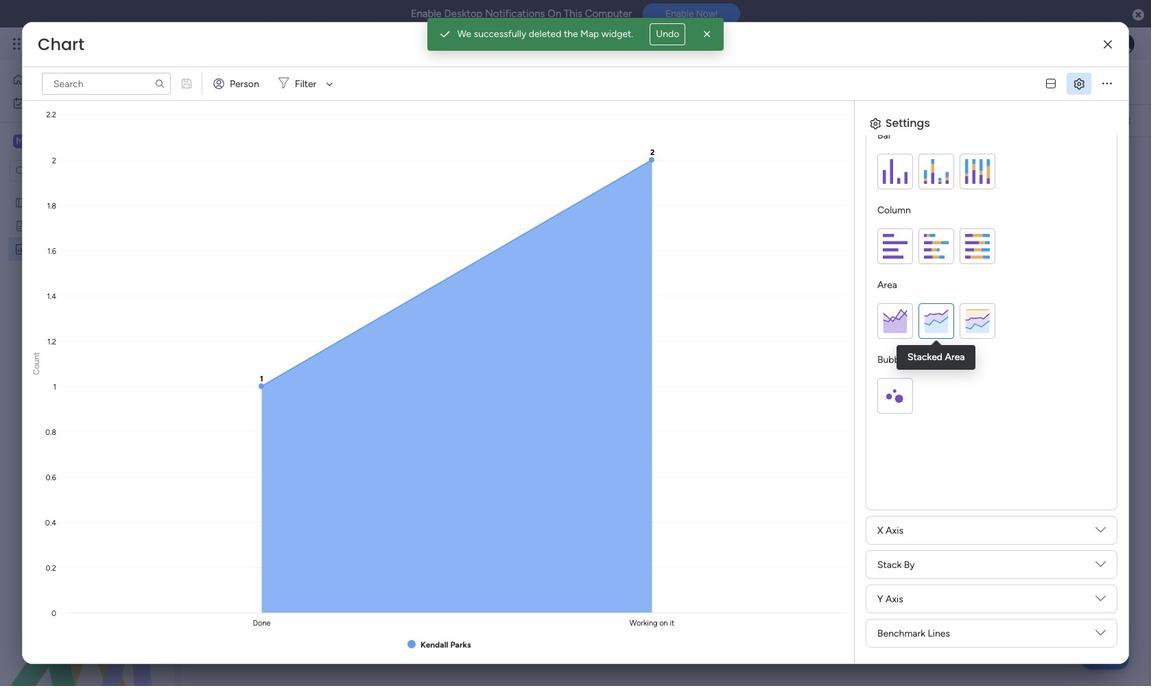 Task type: locate. For each thing, give the bounding box(es) containing it.
settings image
[[1119, 114, 1132, 127]]

column
[[878, 205, 911, 216]]

first
[[48, 196, 65, 208]]

0 vertical spatial dashboard
[[258, 67, 379, 97]]

dapulse close image
[[1133, 8, 1145, 22]]

my left first
[[32, 196, 45, 208]]

0 horizontal spatial enable
[[411, 8, 442, 20]]

0 horizontal spatial person button
[[208, 73, 268, 95]]

my inside my work option
[[32, 97, 45, 108]]

1 vertical spatial board
[[67, 196, 92, 208]]

0 vertical spatial area
[[878, 279, 898, 291]]

0 horizontal spatial person
[[230, 78, 259, 90]]

board inside popup button
[[365, 115, 390, 126]]

person button for topmost filter dashboard by text "search field"
[[208, 73, 268, 95]]

bubble
[[878, 354, 908, 366]]

0 vertical spatial board
[[365, 115, 390, 126]]

1 vertical spatial filter
[[663, 115, 684, 127]]

1 horizontal spatial board
[[365, 115, 390, 126]]

axis for y axis
[[886, 593, 904, 605]]

enable now! button
[[643, 4, 741, 24]]

filter left arrow down icon
[[295, 78, 317, 90]]

dashboard down "notes"
[[55, 243, 101, 255]]

1 vertical spatial axis
[[886, 593, 904, 605]]

Chart field
[[34, 33, 88, 56], [211, 154, 253, 172]]

chart up home
[[38, 33, 84, 56]]

0 vertical spatial person
[[230, 78, 259, 90]]

y axis
[[878, 593, 904, 605]]

undo
[[656, 28, 680, 40]]

none search field search
[[42, 73, 171, 95]]

0 horizontal spatial chart
[[38, 33, 84, 56]]

0 horizontal spatial area
[[878, 279, 898, 291]]

1 horizontal spatial filter
[[663, 115, 684, 127]]

lottie animation image
[[0, 548, 175, 686]]

0 vertical spatial more dots image
[[1103, 79, 1113, 89]]

chart down add
[[214, 154, 250, 171]]

1 vertical spatial chart
[[214, 154, 250, 171]]

1 horizontal spatial filter dashboard by text search field
[[409, 110, 538, 132]]

new
[[207, 67, 253, 97], [32, 243, 52, 255]]

0 horizontal spatial more dots image
[[636, 158, 646, 168]]

0 horizontal spatial new
[[32, 243, 52, 255]]

stack
[[878, 559, 902, 571]]

share button
[[1041, 71, 1097, 93]]

public board image
[[14, 196, 27, 209]]

2 dapulse dropdown down arrow image from the top
[[1096, 559, 1106, 575]]

enable left desktop
[[411, 8, 442, 20]]

0 horizontal spatial board
[[67, 196, 92, 208]]

1 horizontal spatial new dashboard
[[207, 67, 379, 97]]

person button
[[208, 73, 268, 95], [576, 110, 635, 132]]

benchmark
[[878, 628, 926, 639]]

help
[[1093, 652, 1118, 665]]

0 horizontal spatial filter dashboard by text search field
[[42, 73, 171, 95]]

close image
[[701, 27, 715, 41]]

0 vertical spatial filter dashboard by text search field
[[42, 73, 171, 95]]

new up add
[[207, 67, 253, 97]]

chart
[[38, 33, 84, 56], [214, 154, 250, 171]]

1 vertical spatial new dashboard
[[32, 243, 101, 255]]

alert containing we successfully deleted the map widget.
[[427, 18, 724, 51]]

my work option
[[8, 92, 167, 114]]

select product image
[[12, 37, 26, 51]]

filter button down view button
[[641, 110, 705, 132]]

0 horizontal spatial dashboard
[[55, 243, 101, 255]]

more dots image
[[1103, 79, 1113, 89], [636, 158, 646, 168]]

person for person popup button related to filter dashboard by text "search field" within the the "new dashboard" banner
[[597, 115, 627, 127]]

dashboard
[[258, 67, 379, 97], [55, 243, 101, 255]]

board for my first board
[[67, 196, 92, 208]]

person
[[230, 78, 259, 90], [597, 115, 627, 127]]

person button up add widget popup button
[[208, 73, 268, 95]]

new right public dashboard image
[[32, 243, 52, 255]]

board right first
[[67, 196, 92, 208]]

1 vertical spatial area
[[945, 351, 965, 363]]

0 vertical spatial filter
[[295, 78, 317, 90]]

0 vertical spatial new
[[207, 67, 253, 97]]

workspace selection element
[[13, 133, 115, 151]]

desktop
[[444, 8, 483, 20]]

filter button
[[273, 73, 338, 95], [641, 110, 705, 132]]

0 horizontal spatial filter button
[[273, 73, 338, 95]]

map
[[581, 28, 599, 40]]

1 connected board
[[309, 115, 390, 126]]

filter button for topmost filter dashboard by text "search field" person popup button
[[273, 73, 338, 95]]

board
[[365, 115, 390, 126], [67, 196, 92, 208]]

person up add widget
[[230, 78, 259, 90]]

3 dapulse dropdown down arrow image from the top
[[1096, 594, 1106, 609]]

1 vertical spatial dashboard
[[55, 243, 101, 255]]

1 vertical spatial filter dashboard by text search field
[[409, 110, 538, 132]]

chart field up home
[[34, 33, 88, 56]]

1 horizontal spatial person
[[597, 115, 627, 127]]

person inside the "new dashboard" banner
[[597, 115, 627, 127]]

dapulse dropdown down arrow image
[[1096, 525, 1106, 540], [1096, 559, 1106, 575], [1096, 594, 1106, 609], [1096, 628, 1106, 643]]

home
[[30, 73, 56, 85]]

main
[[32, 135, 56, 148]]

computer
[[585, 8, 632, 20]]

undo button
[[650, 23, 686, 45]]

new inside banner
[[207, 67, 253, 97]]

add
[[223, 115, 241, 126]]

0 vertical spatial chart field
[[34, 33, 88, 56]]

widget
[[243, 115, 273, 126]]

new dashboard up 1
[[207, 67, 379, 97]]

notifications
[[485, 8, 545, 20]]

0 vertical spatial new dashboard
[[207, 67, 379, 97]]

connected
[[316, 115, 362, 126]]

0 vertical spatial filter button
[[273, 73, 338, 95]]

filter left arrow down image
[[663, 115, 684, 127]]

new dashboard down meeting notes
[[32, 243, 101, 255]]

dashboard up 1
[[258, 67, 379, 97]]

filter button inside the "new dashboard" banner
[[641, 110, 705, 132]]

lottie animation element
[[0, 548, 175, 686]]

alert
[[427, 18, 724, 51]]

my work link
[[8, 92, 167, 114]]

new dashboard
[[207, 67, 379, 97], [32, 243, 101, 255]]

filter button up 1
[[273, 73, 338, 95]]

my
[[32, 97, 45, 108], [32, 196, 45, 208]]

axis right y
[[886, 593, 904, 605]]

person button down view button
[[576, 110, 635, 132]]

0 horizontal spatial new dashboard
[[32, 243, 101, 255]]

axis right x
[[886, 525, 904, 536]]

1 horizontal spatial dashboard
[[258, 67, 379, 97]]

by
[[904, 559, 915, 571]]

deleted
[[529, 28, 562, 40]]

x
[[878, 525, 884, 536]]

option
[[0, 190, 175, 193]]

1 horizontal spatial chart
[[214, 154, 250, 171]]

new dashboard banner
[[182, 60, 1152, 137]]

y
[[878, 593, 884, 605]]

enable
[[411, 8, 442, 20], [666, 8, 694, 19]]

4 dapulse dropdown down arrow image from the top
[[1096, 628, 1106, 643]]

1 horizontal spatial more dots image
[[1103, 79, 1113, 89]]

1 vertical spatial my
[[32, 196, 45, 208]]

chart field down add
[[211, 154, 253, 172]]

stack by
[[878, 559, 915, 571]]

1 vertical spatial new
[[32, 243, 52, 255]]

1 vertical spatial chart field
[[211, 154, 253, 172]]

1
[[309, 115, 313, 126]]

None search field
[[42, 73, 171, 95], [409, 110, 538, 132], [409, 110, 538, 132]]

0 vertical spatial chart
[[38, 33, 84, 56]]

0 vertical spatial my
[[32, 97, 45, 108]]

person down view button
[[597, 115, 627, 127]]

1 horizontal spatial enable
[[666, 8, 694, 19]]

0 vertical spatial person button
[[208, 73, 268, 95]]

add to favorites image
[[390, 75, 404, 89]]

1 horizontal spatial new
[[207, 67, 253, 97]]

0 horizontal spatial filter
[[295, 78, 317, 90]]

0 vertical spatial axis
[[886, 525, 904, 536]]

1 vertical spatial person
[[597, 115, 627, 127]]

1 vertical spatial filter button
[[641, 110, 705, 132]]

enable now!
[[666, 8, 718, 19]]

list box
[[0, 188, 175, 446]]

my left work at the left top
[[32, 97, 45, 108]]

1 horizontal spatial filter button
[[641, 110, 705, 132]]

successfully
[[474, 28, 527, 40]]

view
[[615, 76, 637, 88]]

home link
[[8, 69, 167, 91]]

now!
[[697, 8, 718, 19]]

1 horizontal spatial person button
[[576, 110, 635, 132]]

search image
[[154, 78, 165, 89]]

board right connected
[[365, 115, 390, 126]]

axis
[[886, 525, 904, 536], [886, 593, 904, 605]]

filter
[[295, 78, 317, 90], [663, 115, 684, 127]]

1 vertical spatial person button
[[576, 110, 635, 132]]

Search in workspace field
[[29, 163, 115, 179]]

new dashboard inside banner
[[207, 67, 379, 97]]

my inside list box
[[32, 196, 45, 208]]

area
[[878, 279, 898, 291], [945, 351, 965, 363]]

1 dapulse dropdown down arrow image from the top
[[1096, 525, 1106, 540]]

dapulse dropdown down arrow image for x axis
[[1096, 525, 1106, 540]]

add widget button
[[198, 110, 279, 132]]

home option
[[8, 69, 167, 91]]

notes
[[70, 220, 96, 231]]

person button for filter dashboard by text "search field" within the the "new dashboard" banner
[[576, 110, 635, 132]]

enable up 'undo'
[[666, 8, 694, 19]]

we
[[458, 28, 472, 40]]

Filter dashboard by text search field
[[42, 73, 171, 95], [409, 110, 538, 132]]

enable inside button
[[666, 8, 694, 19]]



Task type: describe. For each thing, give the bounding box(es) containing it.
stacked
[[908, 351, 943, 363]]

list box containing my first board
[[0, 188, 175, 446]]

the
[[564, 28, 578, 40]]

person for topmost filter dashboard by text "search field" person popup button
[[230, 78, 259, 90]]

filter dashboard by text search field inside the "new dashboard" banner
[[409, 110, 538, 132]]

arrow down image
[[689, 113, 705, 129]]

add widget
[[223, 115, 273, 126]]

monday button
[[36, 26, 219, 62]]

view button
[[609, 71, 643, 93]]

public board image
[[14, 219, 27, 232]]

public dashboard image
[[14, 242, 27, 255]]

bar
[[878, 130, 892, 141]]

0 horizontal spatial chart field
[[34, 33, 88, 56]]

monday
[[61, 36, 108, 51]]

enable for enable now!
[[666, 8, 694, 19]]

dapulse dropdown down arrow image for benchmark lines
[[1096, 628, 1106, 643]]

1 vertical spatial more dots image
[[636, 158, 646, 168]]

lines
[[928, 628, 951, 639]]

board for 1 connected board
[[365, 115, 390, 126]]

work
[[47, 97, 68, 108]]

we successfully deleted the map widget.
[[458, 28, 634, 40]]

new dashboard inside list box
[[32, 243, 101, 255]]

m
[[16, 135, 24, 147]]

New Dashboard field
[[203, 67, 382, 97]]

new inside list box
[[32, 243, 52, 255]]

1 connected board button
[[284, 110, 396, 132]]

meeting notes
[[32, 220, 96, 231]]

dashboard inside banner
[[258, 67, 379, 97]]

my first board
[[32, 196, 92, 208]]

my for my first board
[[32, 196, 45, 208]]

widget.
[[602, 28, 634, 40]]

benchmark lines
[[878, 628, 951, 639]]

filter button for person popup button related to filter dashboard by text "search field" within the the "new dashboard" banner
[[641, 110, 705, 132]]

stacked area
[[908, 351, 965, 363]]

my work
[[32, 97, 68, 108]]

enable for enable desktop notifications on this computer
[[411, 8, 442, 20]]

1 horizontal spatial area
[[945, 351, 965, 363]]

arrow down image
[[321, 75, 338, 92]]

meeting
[[32, 220, 68, 231]]

workspace image
[[13, 134, 27, 149]]

x axis
[[878, 525, 904, 536]]

dapulse dropdown down arrow image for stack by
[[1096, 559, 1106, 575]]

enable desktop notifications on this computer
[[411, 8, 632, 20]]

my for my work
[[32, 97, 45, 108]]

dapulse x slim image
[[1104, 39, 1113, 50]]

1 horizontal spatial chart field
[[211, 154, 253, 172]]

main workspace
[[32, 135, 113, 148]]

kendall parks image
[[1113, 33, 1135, 55]]

help button
[[1082, 647, 1130, 670]]

axis for x axis
[[886, 525, 904, 536]]

v2 split view image
[[1047, 79, 1056, 89]]

on
[[548, 8, 562, 20]]

filter inside the "new dashboard" banner
[[663, 115, 684, 127]]

workspace
[[58, 135, 113, 148]]

this
[[564, 8, 583, 20]]

settings
[[886, 115, 930, 131]]

share
[[1066, 75, 1091, 87]]

dapulse dropdown down arrow image for y axis
[[1096, 594, 1106, 609]]



Task type: vqa. For each thing, say whether or not it's contained in the screenshot.
leftmost Area
yes



